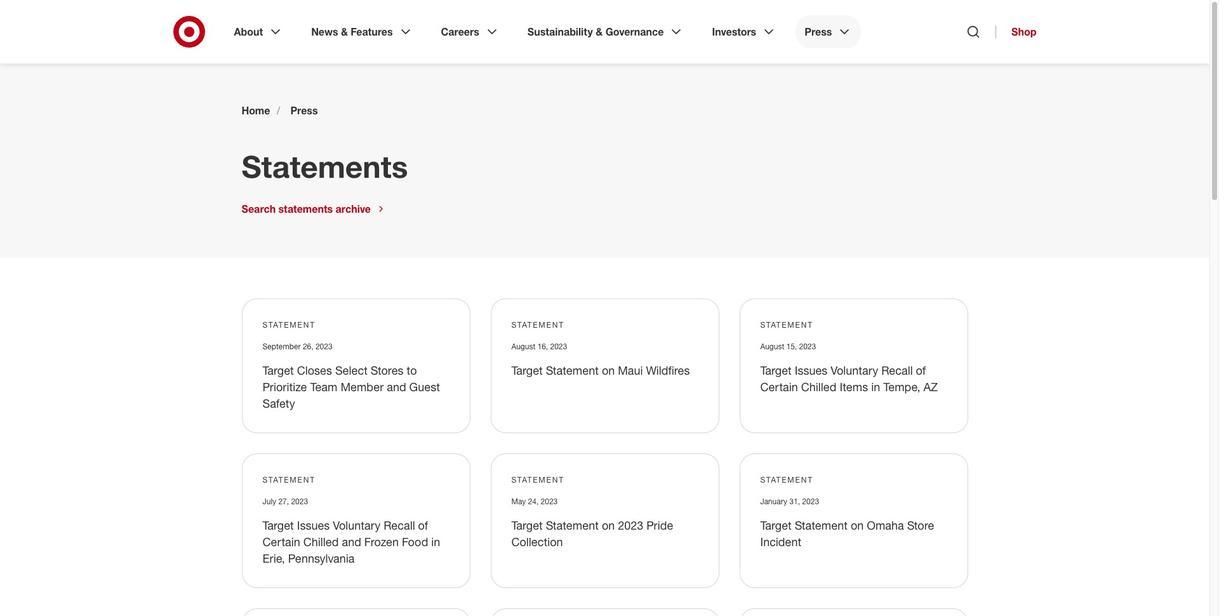 Task type: locate. For each thing, give the bounding box(es) containing it.
collection
[[512, 535, 563, 549]]

frozen
[[364, 535, 399, 549]]

investors link
[[703, 15, 786, 48]]

1 vertical spatial and
[[342, 535, 361, 549]]

august left the 15,
[[761, 342, 785, 351]]

statement up "collection"
[[546, 518, 599, 532]]

1 horizontal spatial and
[[387, 380, 406, 394]]

1 vertical spatial press
[[291, 104, 318, 117]]

to
[[407, 363, 417, 377]]

certain for target issues voluntary recall of certain chilled items in tempe, az
[[761, 380, 798, 394]]

0 horizontal spatial chilled
[[303, 535, 339, 549]]

0 horizontal spatial certain
[[263, 535, 300, 549]]

1 horizontal spatial &
[[596, 25, 603, 38]]

chilled left items
[[801, 380, 837, 394]]

0 vertical spatial recall
[[882, 363, 913, 377]]

statement up september
[[263, 320, 316, 330]]

target for target statement on 2023 pride collection
[[512, 518, 543, 532]]

shop link
[[996, 25, 1037, 38]]

1 vertical spatial issues
[[297, 518, 330, 532]]

1 horizontal spatial press link
[[796, 15, 862, 48]]

target closes select stores to prioritize team member and guest safety
[[263, 363, 440, 410]]

2023 right 31,
[[802, 497, 819, 506]]

wildfires
[[646, 363, 690, 377]]

statement up "may 24, 2023"
[[512, 475, 565, 485]]

recall up tempe,
[[882, 363, 913, 377]]

target down 27,
[[263, 518, 294, 532]]

0 horizontal spatial press
[[291, 104, 318, 117]]

chilled up the pennsylvania on the left bottom of the page
[[303, 535, 339, 549]]

& for sustainability
[[596, 25, 603, 38]]

1 & from the left
[[341, 25, 348, 38]]

target inside target statement on omaha store incident
[[761, 518, 792, 532]]

1 horizontal spatial august
[[761, 342, 785, 351]]

shop
[[1012, 25, 1037, 38]]

recall up food
[[384, 518, 415, 532]]

2023 for target closes select stores to prioritize team member and guest safety
[[316, 342, 333, 351]]

in inside "target issues voluntary recall of certain chilled and frozen food in erie, pennsylvania"
[[431, 535, 440, 549]]

2023 right 26,
[[316, 342, 333, 351]]

&
[[341, 25, 348, 38], [596, 25, 603, 38]]

home
[[242, 104, 270, 117]]

voluntary inside "target issues voluntary recall of certain chilled and frozen food in erie, pennsylvania"
[[333, 518, 381, 532]]

& left governance
[[596, 25, 603, 38]]

0 horizontal spatial of
[[418, 518, 428, 532]]

of inside target issues voluntary recall of certain chilled items in tempe, az
[[916, 363, 926, 377]]

statement down 31,
[[795, 518, 848, 532]]

2023
[[316, 342, 333, 351], [550, 342, 567, 351], [799, 342, 816, 351], [291, 497, 308, 506], [541, 497, 558, 506], [802, 497, 819, 506], [618, 518, 644, 532]]

on inside target statement on omaha store incident
[[851, 518, 864, 532]]

on
[[602, 363, 615, 377], [602, 518, 615, 532], [851, 518, 864, 532]]

target inside target issues voluntary recall of certain chilled items in tempe, az
[[761, 363, 792, 377]]

2 & from the left
[[596, 25, 603, 38]]

recall for food
[[384, 518, 415, 532]]

chilled inside "target issues voluntary recall of certain chilled and frozen food in erie, pennsylvania"
[[303, 535, 339, 549]]

2023 left pride
[[618, 518, 644, 532]]

certain inside target issues voluntary recall of certain chilled items in tempe, az
[[761, 380, 798, 394]]

0 horizontal spatial august
[[512, 342, 536, 351]]

store
[[907, 518, 935, 532]]

and left frozen
[[342, 535, 361, 549]]

0 vertical spatial voluntary
[[831, 363, 879, 377]]

statement up august 15, 2023
[[761, 320, 814, 330]]

issues down the 15,
[[795, 363, 828, 377]]

recall
[[882, 363, 913, 377], [384, 518, 415, 532]]

certain down august 15, 2023
[[761, 380, 798, 394]]

on for maui
[[602, 363, 615, 377]]

0 vertical spatial press link
[[796, 15, 862, 48]]

target inside "target issues voluntary recall of certain chilled and frozen food in erie, pennsylvania"
[[263, 518, 294, 532]]

recall inside target issues voluntary recall of certain chilled items in tempe, az
[[882, 363, 913, 377]]

1 horizontal spatial certain
[[761, 380, 798, 394]]

statement for target issues voluntary recall of certain chilled items in tempe, az
[[761, 320, 814, 330]]

items
[[840, 380, 868, 394]]

and
[[387, 380, 406, 394], [342, 535, 361, 549]]

issues
[[795, 363, 828, 377], [297, 518, 330, 532]]

and down stores
[[387, 380, 406, 394]]

2 august from the left
[[761, 342, 785, 351]]

statement up january 31, 2023
[[761, 475, 814, 485]]

governance
[[606, 25, 664, 38]]

sustainability & governance link
[[519, 15, 693, 48]]

about link
[[225, 15, 292, 48]]

of
[[916, 363, 926, 377], [418, 518, 428, 532]]

target inside the target statement on 2023 pride collection
[[512, 518, 543, 532]]

target inside the 'target closes select stores to prioritize team member and guest safety'
[[263, 363, 294, 377]]

24,
[[528, 497, 539, 506]]

voluntary up items
[[831, 363, 879, 377]]

member
[[341, 380, 384, 394]]

0 vertical spatial chilled
[[801, 380, 837, 394]]

select
[[335, 363, 368, 377]]

of inside "target issues voluntary recall of certain chilled and frozen food in erie, pennsylvania"
[[418, 518, 428, 532]]

1 horizontal spatial voluntary
[[831, 363, 879, 377]]

archive
[[336, 203, 371, 215]]

1 horizontal spatial recall
[[882, 363, 913, 377]]

1 horizontal spatial of
[[916, 363, 926, 377]]

0 vertical spatial certain
[[761, 380, 798, 394]]

recall inside "target issues voluntary recall of certain chilled and frozen food in erie, pennsylvania"
[[384, 518, 415, 532]]

1 august from the left
[[512, 342, 536, 351]]

certain inside "target issues voluntary recall of certain chilled and frozen food in erie, pennsylvania"
[[263, 535, 300, 549]]

2023 right 16,
[[550, 342, 567, 351]]

0 horizontal spatial &
[[341, 25, 348, 38]]

target issues voluntary recall of certain chilled items in tempe, az
[[761, 363, 938, 394]]

issues inside "target issues voluntary recall of certain chilled and frozen food in erie, pennsylvania"
[[297, 518, 330, 532]]

press
[[805, 25, 832, 38], [291, 104, 318, 117]]

issues for items
[[795, 363, 828, 377]]

1 vertical spatial in
[[431, 535, 440, 549]]

on left pride
[[602, 518, 615, 532]]

2023 right the 15,
[[799, 342, 816, 351]]

1 vertical spatial recall
[[384, 518, 415, 532]]

press link
[[796, 15, 862, 48], [291, 104, 318, 117]]

in
[[872, 380, 880, 394], [431, 535, 440, 549]]

statement up july 27, 2023
[[263, 475, 316, 485]]

statement inside target statement on omaha store incident
[[795, 518, 848, 532]]

statement up august 16, 2023
[[512, 320, 565, 330]]

target for target statement on maui wildfires
[[512, 363, 543, 377]]

on left "maui"
[[602, 363, 615, 377]]

in right items
[[872, 380, 880, 394]]

food
[[402, 535, 428, 549]]

target for target issues voluntary recall of certain chilled and frozen food in erie, pennsylvania
[[263, 518, 294, 532]]

search statements archive
[[242, 203, 371, 215]]

january 31, 2023
[[761, 497, 819, 506]]

news
[[311, 25, 338, 38]]

in right food
[[431, 535, 440, 549]]

1 horizontal spatial issues
[[795, 363, 828, 377]]

1 vertical spatial of
[[418, 518, 428, 532]]

0 vertical spatial issues
[[795, 363, 828, 377]]

26,
[[303, 342, 314, 351]]

and inside the 'target closes select stores to prioritize team member and guest safety'
[[387, 380, 406, 394]]

pride
[[647, 518, 673, 532]]

voluntary for items
[[831, 363, 879, 377]]

guest
[[409, 380, 440, 394]]

& inside the sustainability & governance link
[[596, 25, 603, 38]]

voluntary up frozen
[[333, 518, 381, 532]]

certain
[[761, 380, 798, 394], [263, 535, 300, 549]]

september
[[263, 342, 301, 351]]

0 horizontal spatial issues
[[297, 518, 330, 532]]

issues up the pennsylvania on the left bottom of the page
[[297, 518, 330, 532]]

certain up 'erie,'
[[263, 535, 300, 549]]

statement
[[263, 320, 316, 330], [512, 320, 565, 330], [761, 320, 814, 330], [546, 363, 599, 377], [263, 475, 316, 485], [512, 475, 565, 485], [761, 475, 814, 485], [546, 518, 599, 532], [795, 518, 848, 532]]

0 vertical spatial and
[[387, 380, 406, 394]]

voluntary inside target issues voluntary recall of certain chilled items in tempe, az
[[831, 363, 879, 377]]

0 vertical spatial of
[[916, 363, 926, 377]]

august
[[512, 342, 536, 351], [761, 342, 785, 351]]

2023 right 27,
[[291, 497, 308, 506]]

news & features link
[[302, 15, 422, 48]]

0 horizontal spatial and
[[342, 535, 361, 549]]

target up the incident
[[761, 518, 792, 532]]

0 horizontal spatial voluntary
[[333, 518, 381, 532]]

1 horizontal spatial in
[[872, 380, 880, 394]]

target down august 16, 2023
[[512, 363, 543, 377]]

on left omaha
[[851, 518, 864, 532]]

1 vertical spatial chilled
[[303, 535, 339, 549]]

0 horizontal spatial press link
[[291, 104, 318, 117]]

investors
[[712, 25, 757, 38]]

& for news
[[341, 25, 348, 38]]

about
[[234, 25, 263, 38]]

voluntary
[[831, 363, 879, 377], [333, 518, 381, 532]]

1 vertical spatial certain
[[263, 535, 300, 549]]

chilled
[[801, 380, 837, 394], [303, 535, 339, 549]]

target up prioritize
[[263, 363, 294, 377]]

stores
[[371, 363, 404, 377]]

1 horizontal spatial chilled
[[801, 380, 837, 394]]

of up food
[[418, 518, 428, 532]]

0 vertical spatial press
[[805, 25, 832, 38]]

features
[[351, 25, 393, 38]]

target issues voluntary recall of certain chilled items in tempe, az link
[[761, 363, 938, 394]]

& right news
[[341, 25, 348, 38]]

0 horizontal spatial recall
[[384, 518, 415, 532]]

target up "collection"
[[512, 518, 543, 532]]

safety
[[263, 396, 295, 410]]

maui
[[618, 363, 643, 377]]

0 vertical spatial in
[[872, 380, 880, 394]]

issues inside target issues voluntary recall of certain chilled items in tempe, az
[[795, 363, 828, 377]]

1 vertical spatial voluntary
[[333, 518, 381, 532]]

august left 16,
[[512, 342, 536, 351]]

of up "az"
[[916, 363, 926, 377]]

2023 right 24,
[[541, 497, 558, 506]]

recall for tempe,
[[882, 363, 913, 377]]

of for tempe,
[[916, 363, 926, 377]]

target closes select stores to prioritize team member and guest safety link
[[263, 363, 440, 410]]

chilled inside target issues voluntary recall of certain chilled items in tempe, az
[[801, 380, 837, 394]]

july
[[263, 497, 276, 506]]

on inside the target statement on 2023 pride collection
[[602, 518, 615, 532]]

august 15, 2023
[[761, 342, 816, 351]]

& inside news & features link
[[341, 25, 348, 38]]

on for omaha
[[851, 518, 864, 532]]

0 horizontal spatial in
[[431, 535, 440, 549]]

target down august 15, 2023
[[761, 363, 792, 377]]

target
[[263, 363, 294, 377], [512, 363, 543, 377], [761, 363, 792, 377], [263, 518, 294, 532], [512, 518, 543, 532], [761, 518, 792, 532]]

1 horizontal spatial press
[[805, 25, 832, 38]]



Task type: vqa. For each thing, say whether or not it's contained in the screenshot.
bottom in
yes



Task type: describe. For each thing, give the bounding box(es) containing it.
august 16, 2023
[[512, 342, 567, 351]]

august for target issues voluntary recall of certain chilled items in tempe, az
[[761, 342, 785, 351]]

statement for target closes select stores to prioritize team member and guest safety
[[263, 320, 316, 330]]

target statement on omaha store incident
[[761, 518, 935, 549]]

statement for target issues voluntary recall of certain chilled and frozen food in erie, pennsylvania
[[263, 475, 316, 485]]

tempe,
[[884, 380, 921, 394]]

team
[[310, 380, 338, 394]]

september 26, 2023
[[263, 342, 333, 351]]

home link
[[242, 104, 270, 117]]

2023 for target statement on omaha store incident
[[802, 497, 819, 506]]

target for target issues voluntary recall of certain chilled items in tempe, az
[[761, 363, 792, 377]]

statement for target statement on maui wildfires
[[512, 320, 565, 330]]

statement for target statement on omaha store incident
[[761, 475, 814, 485]]

2023 inside the target statement on 2023 pride collection
[[618, 518, 644, 532]]

closes
[[297, 363, 332, 377]]

july 27, 2023
[[263, 497, 308, 506]]

statement inside the target statement on 2023 pride collection
[[546, 518, 599, 532]]

statements
[[242, 148, 408, 185]]

target statement on maui wildfires link
[[512, 363, 690, 377]]

27,
[[278, 497, 289, 506]]

target statement on 2023 pride collection
[[512, 518, 673, 549]]

may 24, 2023
[[512, 497, 558, 506]]

and inside "target issues voluntary recall of certain chilled and frozen food in erie, pennsylvania"
[[342, 535, 361, 549]]

statement for target statement on 2023 pride collection
[[512, 475, 565, 485]]

january
[[761, 497, 788, 506]]

1 vertical spatial press link
[[291, 104, 318, 117]]

target issues voluntary recall of certain chilled and frozen food in erie, pennsylvania link
[[263, 518, 440, 565]]

target issues voluntary recall of certain chilled and frozen food in erie, pennsylvania
[[263, 518, 440, 565]]

search statements archive link
[[242, 203, 386, 215]]

az
[[924, 380, 938, 394]]

careers link
[[432, 15, 509, 48]]

voluntary for and
[[333, 518, 381, 532]]

31,
[[790, 497, 800, 506]]

omaha
[[867, 518, 904, 532]]

target for target closes select stores to prioritize team member and guest safety
[[263, 363, 294, 377]]

on for 2023
[[602, 518, 615, 532]]

search
[[242, 203, 276, 215]]

pennsylvania
[[288, 551, 355, 565]]

target for target statement on omaha store incident
[[761, 518, 792, 532]]

may
[[512, 497, 526, 506]]

incident
[[761, 535, 802, 549]]

target statement on maui wildfires
[[512, 363, 690, 377]]

chilled for and
[[303, 535, 339, 549]]

prioritize
[[263, 380, 307, 394]]

2023 for target issues voluntary recall of certain chilled items in tempe, az
[[799, 342, 816, 351]]

16,
[[538, 342, 548, 351]]

sustainability & governance
[[528, 25, 664, 38]]

chilled for items
[[801, 380, 837, 394]]

target statement on omaha store incident link
[[761, 518, 935, 549]]

news & features
[[311, 25, 393, 38]]

sustainability
[[528, 25, 593, 38]]

careers
[[441, 25, 479, 38]]

2023 for target statement on maui wildfires
[[550, 342, 567, 351]]

of for food
[[418, 518, 428, 532]]

2023 for target statement on 2023 pride collection
[[541, 497, 558, 506]]

15,
[[787, 342, 797, 351]]

erie,
[[263, 551, 285, 565]]

august for target statement on maui wildfires
[[512, 342, 536, 351]]

statement down 16,
[[546, 363, 599, 377]]

issues for and
[[297, 518, 330, 532]]

2023 for target issues voluntary recall of certain chilled and frozen food in erie, pennsylvania
[[291, 497, 308, 506]]

in inside target issues voluntary recall of certain chilled items in tempe, az
[[872, 380, 880, 394]]

certain for target issues voluntary recall of certain chilled and frozen food in erie, pennsylvania
[[263, 535, 300, 549]]

statements
[[279, 203, 333, 215]]

target statement on 2023 pride collection link
[[512, 518, 673, 549]]



